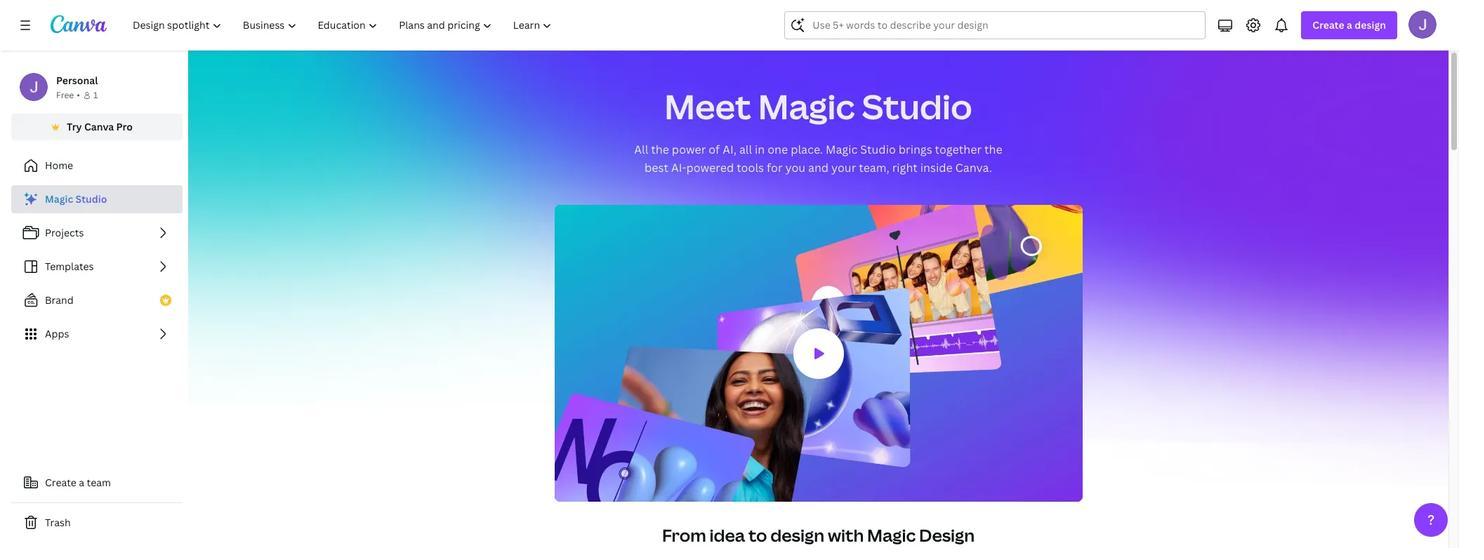 Task type: locate. For each thing, give the bounding box(es) containing it.
1 vertical spatial design
[[771, 524, 825, 547]]

Search search field
[[813, 12, 1178, 39]]

1 horizontal spatial design
[[1355, 18, 1387, 32]]

1 horizontal spatial the
[[985, 142, 1003, 157]]

0 horizontal spatial design
[[771, 524, 825, 547]]

try canva pro
[[67, 120, 133, 133]]

0 vertical spatial design
[[1355, 18, 1387, 32]]

list containing magic studio
[[11, 185, 183, 348]]

studio down the home link
[[76, 192, 107, 206]]

personal
[[56, 74, 98, 87]]

list
[[11, 185, 183, 348]]

create a team
[[45, 476, 111, 490]]

1 horizontal spatial a
[[1347, 18, 1353, 32]]

free
[[56, 89, 74, 101]]

right
[[893, 160, 918, 176]]

canva
[[84, 120, 114, 133]]

0 vertical spatial a
[[1347, 18, 1353, 32]]

top level navigation element
[[124, 11, 564, 39]]

magic right with
[[868, 524, 916, 547]]

create a design
[[1313, 18, 1387, 32]]

ai,
[[723, 142, 737, 157]]

0 horizontal spatial the
[[651, 142, 669, 157]]

magic inside list
[[45, 192, 73, 206]]

create inside 'create a team' button
[[45, 476, 76, 490]]

design right to
[[771, 524, 825, 547]]

place.
[[791, 142, 823, 157]]

studio up the team,
[[861, 142, 896, 157]]

best
[[645, 160, 669, 176]]

0 horizontal spatial create
[[45, 476, 76, 490]]

design
[[1355, 18, 1387, 32], [771, 524, 825, 547]]

design
[[920, 524, 975, 547]]

brand link
[[11, 287, 183, 315]]

all
[[740, 142, 752, 157]]

create a team button
[[11, 469, 183, 497]]

magic down home
[[45, 192, 73, 206]]

try canva pro button
[[11, 114, 183, 140]]

studio up brings
[[862, 84, 973, 129]]

apps
[[45, 327, 69, 341]]

powered
[[687, 160, 734, 176]]

0 vertical spatial create
[[1313, 18, 1345, 32]]

team
[[87, 476, 111, 490]]

magic studio
[[45, 192, 107, 206]]

try
[[67, 120, 82, 133]]

power
[[672, 142, 706, 157]]

None search field
[[785, 11, 1206, 39]]

team,
[[859, 160, 890, 176]]

0 horizontal spatial a
[[79, 476, 84, 490]]

1 vertical spatial create
[[45, 476, 76, 490]]

studio
[[862, 84, 973, 129], [861, 142, 896, 157], [76, 192, 107, 206]]

1 horizontal spatial create
[[1313, 18, 1345, 32]]

templates link
[[11, 253, 183, 281]]

tools
[[737, 160, 764, 176]]

meet
[[665, 84, 751, 129]]

a inside dropdown button
[[1347, 18, 1353, 32]]

magic
[[758, 84, 855, 129], [826, 142, 858, 157], [45, 192, 73, 206], [868, 524, 916, 547]]

with
[[828, 524, 864, 547]]

a
[[1347, 18, 1353, 32], [79, 476, 84, 490]]

the up best
[[651, 142, 669, 157]]

you
[[786, 160, 806, 176]]

for
[[767, 160, 783, 176]]

the
[[651, 142, 669, 157], [985, 142, 1003, 157]]

create inside create a design dropdown button
[[1313, 18, 1345, 32]]

studio inside list
[[76, 192, 107, 206]]

magic up your
[[826, 142, 858, 157]]

the up canva. in the top right of the page
[[985, 142, 1003, 157]]

idea
[[710, 524, 745, 547]]

1 vertical spatial a
[[79, 476, 84, 490]]

trash link
[[11, 509, 183, 537]]

2 vertical spatial studio
[[76, 192, 107, 206]]

together
[[935, 142, 982, 157]]

design left "jacob simon" image
[[1355, 18, 1387, 32]]

one
[[768, 142, 788, 157]]

magic up place.
[[758, 84, 855, 129]]

studio inside all the power of ai, all in one place. magic studio brings together the best ai-powered tools for you and your team, right inside canva.
[[861, 142, 896, 157]]

a inside button
[[79, 476, 84, 490]]

create
[[1313, 18, 1345, 32], [45, 476, 76, 490]]

inside
[[921, 160, 953, 176]]

1 vertical spatial studio
[[861, 142, 896, 157]]

design inside dropdown button
[[1355, 18, 1387, 32]]

home
[[45, 159, 73, 172]]



Task type: describe. For each thing, give the bounding box(es) containing it.
create a design button
[[1302, 11, 1398, 39]]

1
[[93, 89, 98, 101]]

free •
[[56, 89, 80, 101]]

0 vertical spatial studio
[[862, 84, 973, 129]]

apps link
[[11, 320, 183, 348]]

in
[[755, 142, 765, 157]]

brings
[[899, 142, 933, 157]]

a for team
[[79, 476, 84, 490]]

templates
[[45, 260, 94, 273]]

all the power of ai, all in one place. magic studio brings together the best ai-powered tools for you and your team, right inside canva.
[[635, 142, 1003, 176]]

a for design
[[1347, 18, 1353, 32]]

ai-
[[671, 160, 687, 176]]

home link
[[11, 152, 183, 180]]

projects link
[[11, 219, 183, 247]]

create for create a design
[[1313, 18, 1345, 32]]

your
[[832, 160, 856, 176]]

trash
[[45, 516, 71, 530]]

meet magic studio
[[665, 84, 973, 129]]

and
[[808, 160, 829, 176]]

to
[[749, 524, 767, 547]]

pro
[[116, 120, 133, 133]]

of
[[709, 142, 720, 157]]

canva.
[[956, 160, 993, 176]]

projects
[[45, 226, 84, 240]]

1 the from the left
[[651, 142, 669, 157]]

from idea to design with magic design
[[662, 524, 975, 547]]

•
[[77, 89, 80, 101]]

all
[[635, 142, 649, 157]]

create for create a team
[[45, 476, 76, 490]]

magic studio link
[[11, 185, 183, 214]]

magic inside all the power of ai, all in one place. magic studio brings together the best ai-powered tools for you and your team, right inside canva.
[[826, 142, 858, 157]]

brand
[[45, 294, 74, 307]]

2 the from the left
[[985, 142, 1003, 157]]

from
[[662, 524, 706, 547]]

jacob simon image
[[1409, 11, 1437, 39]]



